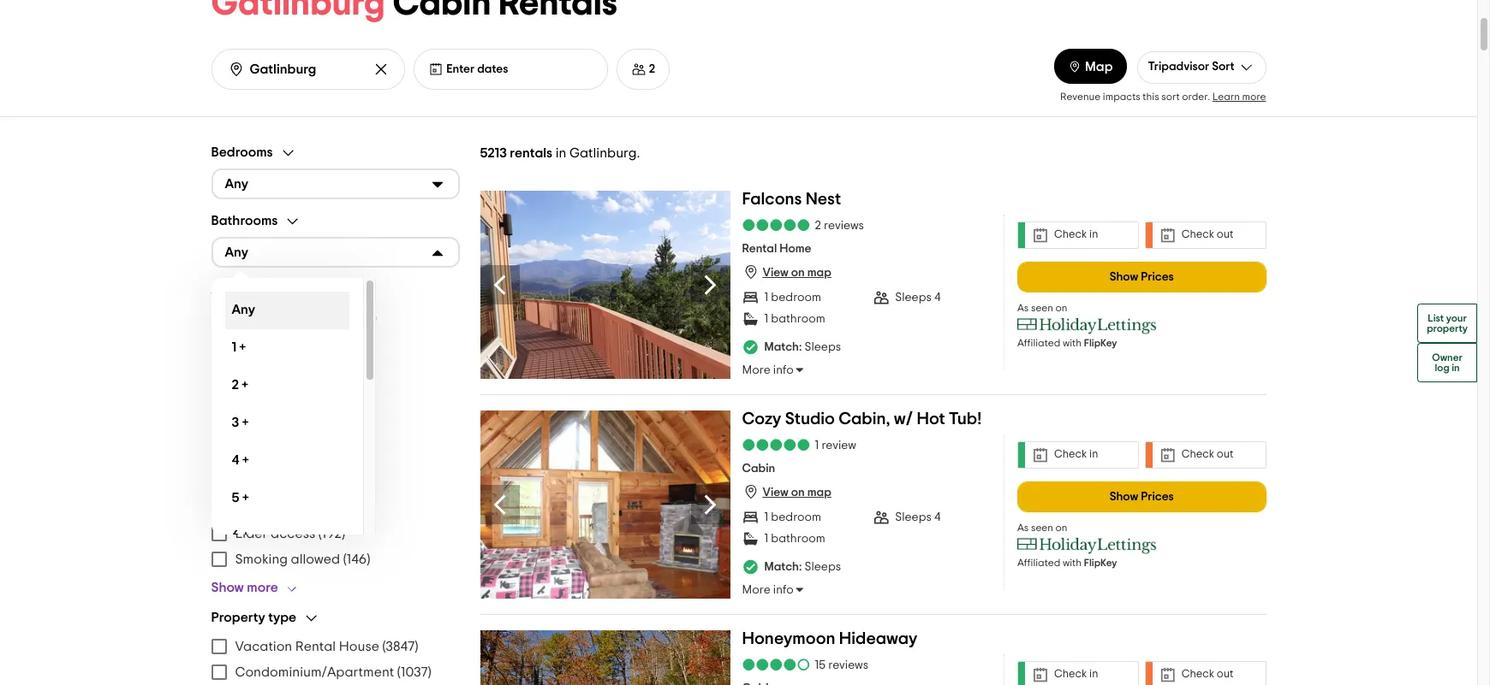 Task type: locate. For each thing, give the bounding box(es) containing it.
honeymoon hideaway
[[742, 631, 917, 648]]

4 +
[[232, 454, 249, 468]]

view down cabin
[[763, 487, 788, 499]]

on
[[791, 267, 805, 279], [1056, 303, 1067, 313], [791, 487, 805, 499], [1056, 523, 1067, 533]]

1 vertical spatial map
[[807, 487, 831, 499]]

1 vertical spatial sleeps 4
[[895, 512, 941, 524]]

+ right 6
[[243, 529, 249, 543]]

nest
[[806, 191, 841, 208]]

2 more from the top
[[742, 585, 771, 597]]

internet or wifi (4924)
[[235, 337, 365, 351]]

1 group from the top
[[211, 144, 459, 199]]

1 bathroom
[[764, 313, 825, 325], [764, 533, 825, 545]]

check out
[[1182, 230, 1234, 241], [1182, 450, 1234, 461], [1182, 670, 1234, 681]]

2 match: from the top
[[764, 562, 802, 574]]

1 vertical spatial affiliated
[[1017, 558, 1060, 568]]

show inside show more dropdown button
[[211, 581, 244, 595]]

bedroom
[[771, 292, 821, 304], [771, 512, 821, 524]]

as for falcons nest
[[1017, 303, 1029, 313]]

1 vertical spatial match: sleeps
[[764, 562, 841, 574]]

affiliated
[[1017, 338, 1060, 348], [1017, 558, 1060, 568]]

home
[[779, 243, 811, 255]]

1 bedroom from the top
[[771, 292, 821, 304]]

view on map down cabin
[[763, 487, 831, 499]]

view on map for studio
[[763, 487, 831, 499]]

0 vertical spatial with
[[1063, 338, 1082, 348]]

bedroom down cabin
[[771, 512, 821, 524]]

affiliated with flipkey
[[1017, 338, 1117, 348], [1017, 558, 1117, 568]]

view on map for nest
[[763, 267, 831, 279]]

0 vertical spatial view on map
[[763, 267, 831, 279]]

2 more info from the top
[[742, 585, 794, 597]]

property
[[1427, 323, 1468, 334]]

any down amenities
[[232, 303, 255, 317]]

rental home
[[742, 243, 811, 255]]

1 vertical spatial rental
[[295, 640, 336, 654]]

0 vertical spatial rental
[[742, 243, 777, 255]]

+ down air
[[239, 341, 246, 355]]

1 horizontal spatial rental
[[742, 243, 777, 255]]

0 vertical spatial view
[[763, 267, 788, 279]]

1 vertical spatial bedroom
[[771, 512, 821, 524]]

1 vertical spatial with
[[1063, 558, 1082, 568]]

air
[[235, 311, 252, 325]]

1 vertical spatial flipkey
[[1084, 558, 1117, 568]]

1 vertical spatial reviews
[[828, 660, 868, 672]]

2 affiliated from the top
[[1017, 558, 1060, 568]]

1 bedroom down home
[[764, 292, 821, 304]]

0 vertical spatial match: sleeps
[[764, 342, 841, 354]]

more
[[742, 365, 771, 377], [742, 585, 771, 597]]

1 vertical spatial check in
[[1054, 450, 1098, 461]]

info for cozy
[[773, 585, 794, 597]]

1 vertical spatial view on map button
[[742, 484, 831, 501]]

group
[[211, 144, 459, 199], [211, 213, 459, 555], [211, 281, 459, 432], [211, 446, 459, 596], [211, 610, 459, 686]]

check
[[1054, 230, 1087, 241], [1182, 230, 1214, 241], [1054, 450, 1087, 461], [1182, 450, 1214, 461], [1054, 670, 1087, 681], [1182, 670, 1214, 681]]

list box
[[211, 278, 376, 555]]

0 vertical spatial more
[[742, 365, 771, 377]]

4 group from the top
[[211, 446, 459, 596]]

revenue
[[1060, 91, 1101, 102]]

in inside the owner log in
[[1452, 363, 1460, 373]]

more up honeymoon
[[742, 585, 771, 597]]

0 vertical spatial check in
[[1054, 230, 1098, 241]]

1 horizontal spatial more
[[1242, 91, 1266, 102]]

2 check in from the top
[[1054, 450, 1098, 461]]

1 view from the top
[[763, 267, 788, 279]]

view on map button for falcons
[[742, 264, 831, 281]]

1 vertical spatial as
[[1017, 523, 1029, 533]]

more
[[1242, 91, 1266, 102], [247, 581, 278, 595]]

bathrooms
[[211, 214, 278, 228]]

any for 2nd any popup button from the top of the page
[[225, 246, 248, 260]]

view on map button down cabin
[[742, 484, 831, 501]]

match: sleeps
[[764, 342, 841, 354], [764, 562, 841, 574]]

as seen on for falcons nest
[[1017, 303, 1067, 313]]

2 with from the top
[[1063, 558, 1082, 568]]

more down smoking at the bottom of the page
[[247, 581, 278, 595]]

2 map from the top
[[807, 487, 831, 499]]

+ for 4 +
[[242, 454, 249, 468]]

holidaylettings.com logo image for falcons nest
[[1017, 317, 1157, 334]]

0 vertical spatial bedroom
[[771, 292, 821, 304]]

rental left home
[[742, 243, 777, 255]]

1 +
[[232, 341, 246, 355]]

1 vertical spatial menu
[[211, 470, 459, 573]]

show
[[1110, 271, 1138, 283], [211, 417, 244, 430], [1110, 491, 1138, 503], [211, 581, 244, 595]]

prices
[[1141, 271, 1174, 283], [1141, 491, 1174, 503]]

1 vertical spatial show prices
[[1110, 491, 1174, 503]]

flipkey for cozy studio cabin, w/ hot tub!
[[1084, 558, 1117, 568]]

cozy studio cabin, w/ hot tub!
[[742, 411, 982, 428]]

2 vertical spatial menu
[[211, 634, 459, 686]]

1 more info from the top
[[742, 365, 794, 377]]

reviews right 15
[[828, 660, 868, 672]]

5213
[[480, 146, 507, 160]]

in
[[556, 146, 566, 160], [1089, 230, 1098, 241], [1452, 363, 1460, 373], [1089, 450, 1098, 461], [1089, 670, 1098, 681]]

0 vertical spatial out
[[1217, 230, 1234, 241]]

1 view on map from the top
[[763, 267, 831, 279]]

vacation rental house (3847)
[[235, 640, 418, 654]]

1 show prices from the top
[[1110, 271, 1174, 283]]

1 seen from the top
[[1031, 303, 1053, 313]]

15
[[815, 660, 826, 672]]

4 for falcons nest
[[934, 292, 941, 304]]

2 flipkey from the top
[[1084, 558, 1117, 568]]

2 vertical spatial any
[[232, 303, 255, 317]]

1 vertical spatial more info
[[742, 585, 794, 597]]

info for falcons
[[773, 365, 794, 377]]

honeymoon hideaway link
[[742, 631, 917, 655]]

0 vertical spatial 2
[[649, 63, 655, 75]]

1 vertical spatial info
[[773, 585, 794, 597]]

+ right 5
[[242, 492, 249, 505]]

1 vertical spatial 1 bedroom
[[764, 512, 821, 524]]

0 vertical spatial any button
[[211, 168, 459, 199]]

bedroom down home
[[771, 292, 821, 304]]

2 horizontal spatial 2
[[815, 220, 821, 232]]

1 out from the top
[[1217, 230, 1234, 241]]

+
[[239, 341, 246, 355], [242, 379, 248, 392], [242, 416, 248, 430], [242, 454, 249, 468], [242, 492, 249, 505], [243, 529, 249, 543]]

0 vertical spatial 1 bedroom
[[764, 292, 821, 304]]

0 horizontal spatial more
[[247, 581, 278, 595]]

(4924)
[[329, 337, 365, 351]]

2 view on map from the top
[[763, 487, 831, 499]]

menu containing pet friendly (932)
[[211, 470, 459, 573]]

suitability
[[211, 447, 273, 461]]

1 vertical spatial as seen on
[[1017, 523, 1067, 533]]

2 as from the top
[[1017, 523, 1029, 533]]

0 vertical spatial show prices button
[[1017, 262, 1266, 292]]

0 vertical spatial view on map button
[[742, 264, 831, 281]]

2 bedroom from the top
[[771, 512, 821, 524]]

list
[[1428, 313, 1444, 323]]

1 match: sleeps from the top
[[764, 342, 841, 354]]

out
[[1217, 230, 1234, 241], [1217, 450, 1234, 461], [1217, 670, 1234, 681]]

1 check in from the top
[[1054, 230, 1098, 241]]

0 vertical spatial 1 bathroom
[[764, 313, 825, 325]]

1 vertical spatial view on map
[[763, 487, 831, 499]]

1 flipkey from the top
[[1084, 338, 1117, 348]]

1 bathroom for studio
[[764, 533, 825, 545]]

0 vertical spatial match:
[[764, 342, 802, 354]]

2 view on map button from the top
[[742, 484, 831, 501]]

internet
[[235, 337, 284, 351]]

as
[[1017, 303, 1029, 313], [1017, 523, 1029, 533]]

map for nest
[[807, 267, 831, 279]]

group containing property type
[[211, 610, 459, 686]]

2 sleeps 4 from the top
[[895, 512, 941, 524]]

view on map button down home
[[742, 264, 831, 281]]

1 with from the top
[[1063, 338, 1082, 348]]

1 bathroom down cabin
[[764, 533, 825, 545]]

studio
[[785, 411, 835, 428]]

3 menu from the top
[[211, 634, 459, 686]]

reviews down nest on the right top of the page
[[824, 220, 864, 232]]

more inside dropdown button
[[247, 581, 278, 595]]

0 horizontal spatial 2
[[232, 379, 239, 392]]

1 1 bedroom from the top
[[764, 292, 821, 304]]

1 vertical spatial prices
[[1141, 491, 1174, 503]]

order.
[[1182, 91, 1210, 102]]

0 vertical spatial as seen on
[[1017, 303, 1067, 313]]

1 more from the top
[[742, 365, 771, 377]]

3 group from the top
[[211, 281, 459, 432]]

2 prices from the top
[[1141, 491, 1174, 503]]

match: sleeps up honeymoon
[[764, 562, 841, 574]]

0 vertical spatial holidaylettings.com logo image
[[1017, 317, 1157, 334]]

hideaway
[[839, 631, 917, 648]]

2 menu from the top
[[211, 470, 459, 573]]

+ up 3 +
[[242, 379, 248, 392]]

0 vertical spatial sleeps 4
[[895, 292, 941, 304]]

any down bedrooms
[[225, 177, 248, 191]]

2 holidaylettings.com logo image from the top
[[1017, 537, 1157, 555]]

with for falcons nest
[[1063, 338, 1082, 348]]

group containing amenities
[[211, 281, 459, 432]]

view down rental home
[[763, 267, 788, 279]]

2 view from the top
[[763, 487, 788, 499]]

0 vertical spatial as
[[1017, 303, 1029, 313]]

any button
[[211, 168, 459, 199], [211, 237, 459, 268]]

4
[[934, 292, 941, 304], [232, 454, 239, 468], [934, 512, 941, 524]]

0 vertical spatial more info
[[742, 365, 794, 377]]

type
[[268, 611, 296, 625]]

1 view on map button from the top
[[742, 264, 831, 281]]

1 vertical spatial match:
[[764, 562, 802, 574]]

0 vertical spatial reviews
[[824, 220, 864, 232]]

1 vertical spatial more
[[247, 581, 278, 595]]

any down bathrooms
[[225, 246, 248, 260]]

1 bathroom down home
[[764, 313, 825, 325]]

revenue impacts this sort order. learn more
[[1060, 91, 1266, 102]]

show inside show all button
[[211, 417, 244, 430]]

1 vertical spatial show prices button
[[1017, 482, 1266, 513]]

reviews for 2 reviews
[[824, 220, 864, 232]]

menu
[[211, 305, 459, 408], [211, 470, 459, 573], [211, 634, 459, 686]]

show prices
[[1110, 271, 1174, 283], [1110, 491, 1174, 503]]

5 group from the top
[[211, 610, 459, 686]]

log
[[1435, 363, 1449, 373]]

seen for falcons nest
[[1031, 303, 1053, 313]]

2 show prices button from the top
[[1017, 482, 1266, 513]]

2 inside popup button
[[649, 63, 655, 75]]

2 as seen on from the top
[[1017, 523, 1067, 533]]

2 vertical spatial check out
[[1182, 670, 1234, 681]]

2 check out from the top
[[1182, 450, 1234, 461]]

enter
[[446, 63, 475, 75]]

0 vertical spatial any
[[225, 177, 248, 191]]

+ up 5 +
[[242, 454, 249, 468]]

2 affiliated with flipkey from the top
[[1017, 558, 1117, 568]]

view on map down home
[[763, 267, 831, 279]]

show all button
[[211, 415, 262, 432]]

1 vertical spatial bathroom
[[771, 533, 825, 545]]

2 seen from the top
[[1031, 523, 1053, 533]]

1 check out from the top
[[1182, 230, 1234, 241]]

show prices button
[[1017, 262, 1266, 292], [1017, 482, 1266, 513]]

more up cozy
[[742, 365, 771, 377]]

0 vertical spatial show prices
[[1110, 271, 1174, 283]]

1 map from the top
[[807, 267, 831, 279]]

1 bedroom for cozy
[[764, 512, 821, 524]]

1 vertical spatial view
[[763, 487, 788, 499]]

1 horizontal spatial 2
[[649, 63, 655, 75]]

group containing bathrooms
[[211, 213, 459, 555]]

0 vertical spatial map
[[807, 267, 831, 279]]

sort
[[1161, 91, 1180, 102]]

match: up cozy
[[764, 342, 802, 354]]

2 1 bedroom from the top
[[764, 512, 821, 524]]

1 vertical spatial any button
[[211, 237, 459, 268]]

flipkey for falcons nest
[[1084, 338, 1117, 348]]

2 1 bathroom from the top
[[764, 533, 825, 545]]

0 vertical spatial menu
[[211, 305, 459, 408]]

1 vertical spatial more
[[742, 585, 771, 597]]

0 vertical spatial prices
[[1141, 271, 1174, 283]]

info up cozy
[[773, 365, 794, 377]]

2 button
[[616, 49, 670, 90]]

sleeps 4 for cozy studio cabin, w/ hot tub!
[[895, 512, 941, 524]]

cabin
[[742, 463, 775, 475]]

menu containing vacation rental house (3847)
[[211, 634, 459, 686]]

check out for cozy studio cabin, w/ hot tub!
[[1182, 450, 1234, 461]]

1 as from the top
[[1017, 303, 1029, 313]]

+ right 3
[[242, 416, 248, 430]]

rental
[[742, 243, 777, 255], [295, 640, 336, 654]]

0 vertical spatial 4
[[934, 292, 941, 304]]

show all
[[211, 417, 262, 430]]

more info
[[742, 365, 794, 377], [742, 585, 794, 597]]

affiliated with flipkey for falcons nest
[[1017, 338, 1117, 348]]

more info up cozy
[[742, 365, 794, 377]]

view on map
[[763, 267, 831, 279], [763, 487, 831, 499]]

0 vertical spatial seen
[[1031, 303, 1053, 313]]

1 bedroom down cabin
[[764, 512, 821, 524]]

map down 1 review
[[807, 487, 831, 499]]

2 bathroom from the top
[[771, 533, 825, 545]]

1 1 bathroom from the top
[[764, 313, 825, 325]]

0 vertical spatial check out
[[1182, 230, 1234, 241]]

0 vertical spatial affiliated
[[1017, 338, 1060, 348]]

affiliated with flipkey for cozy studio cabin, w/ hot tub!
[[1017, 558, 1117, 568]]

fireplace (3938)
[[235, 388, 335, 402]]

+ for 5 +
[[242, 492, 249, 505]]

1 match: from the top
[[764, 342, 802, 354]]

tripadvisor sort
[[1148, 61, 1234, 73]]

more right learn
[[1242, 91, 1266, 102]]

1 vertical spatial seen
[[1031, 523, 1053, 533]]

list box containing any
[[211, 278, 376, 555]]

1 vertical spatial affiliated with flipkey
[[1017, 558, 1117, 568]]

show prices button for falcons nest
[[1017, 262, 1266, 292]]

more info up honeymoon
[[742, 585, 794, 597]]

1 menu from the top
[[211, 305, 459, 408]]

menu containing air conditioning (4926)
[[211, 305, 459, 408]]

2 match: sleeps from the top
[[764, 562, 841, 574]]

1 show prices button from the top
[[1017, 262, 1266, 292]]

1 info from the top
[[773, 365, 794, 377]]

info up honeymoon
[[773, 585, 794, 597]]

as seen on
[[1017, 303, 1067, 313], [1017, 523, 1067, 533]]

cozy studio cabin, w/ hot tub! link
[[742, 411, 982, 435]]

sleeps
[[895, 292, 932, 304], [805, 342, 841, 354], [895, 512, 932, 524], [805, 562, 841, 574]]

map
[[807, 267, 831, 279], [807, 487, 831, 499]]

2 info from the top
[[773, 585, 794, 597]]

1 vertical spatial out
[[1217, 450, 1234, 461]]

1 affiliated with flipkey from the top
[[1017, 338, 1117, 348]]

match: sleeps up studio
[[764, 342, 841, 354]]

check in
[[1054, 230, 1098, 241], [1054, 450, 1098, 461], [1054, 670, 1098, 681]]

1 vertical spatial check out
[[1182, 450, 1234, 461]]

falcons nest, vacation rental in gatlinburg image
[[480, 191, 730, 379]]

2 vertical spatial 4
[[934, 512, 941, 524]]

list your property
[[1427, 313, 1468, 334]]

0 vertical spatial bathroom
[[771, 313, 825, 325]]

2 out from the top
[[1217, 450, 1234, 461]]

map down home
[[807, 267, 831, 279]]

1 sleeps 4 from the top
[[895, 292, 941, 304]]

2 group from the top
[[211, 213, 459, 555]]

seen for cozy studio cabin, w/ hot tub!
[[1031, 523, 1053, 533]]

+ for 3 +
[[242, 416, 248, 430]]

list your property button
[[1417, 304, 1477, 343]]

2 vertical spatial check in
[[1054, 670, 1098, 681]]

1 affiliated from the top
[[1017, 338, 1060, 348]]

1 vertical spatial any
[[225, 246, 248, 260]]

1 vertical spatial 2
[[815, 220, 821, 232]]

0 vertical spatial affiliated with flipkey
[[1017, 338, 1117, 348]]

3 out from the top
[[1217, 670, 1234, 681]]

0 horizontal spatial rental
[[295, 640, 336, 654]]

0 vertical spatial flipkey
[[1084, 338, 1117, 348]]

match: up honeymoon
[[764, 562, 802, 574]]

5
[[232, 492, 239, 505]]

1 as seen on from the top
[[1017, 303, 1067, 313]]

0 vertical spatial info
[[773, 365, 794, 377]]

1 prices from the top
[[1141, 271, 1174, 283]]

2 show prices from the top
[[1110, 491, 1174, 503]]

falcons nest link
[[742, 191, 841, 215]]

with for cozy studio cabin, w/ hot tub!
[[1063, 558, 1082, 568]]

dates
[[477, 63, 508, 75]]

cozy studio cabin, w/ hot tub!, vacation rental in gatlinburg image
[[480, 411, 730, 599]]

2 vertical spatial 2
[[232, 379, 239, 392]]

group containing suitability
[[211, 446, 459, 596]]

1 holidaylettings.com logo image from the top
[[1017, 317, 1157, 334]]

holidaylettings.com logo image
[[1017, 317, 1157, 334], [1017, 537, 1157, 555]]

bathroom down home
[[771, 313, 825, 325]]

1 bathroom from the top
[[771, 313, 825, 325]]

1 vertical spatial 1 bathroom
[[764, 533, 825, 545]]

2 vertical spatial out
[[1217, 670, 1234, 681]]

bathroom down cabin
[[771, 533, 825, 545]]

menu for amenities
[[211, 305, 459, 408]]

sort
[[1212, 61, 1234, 73]]

rental up condominium/apartment
[[295, 640, 336, 654]]

wifi
[[303, 337, 326, 351]]

1 vertical spatial holidaylettings.com logo image
[[1017, 537, 1157, 555]]



Task type: describe. For each thing, give the bounding box(es) containing it.
(1037)
[[397, 666, 431, 680]]

match: sleeps for nest
[[764, 342, 841, 354]]

prices for falcons nest
[[1141, 271, 1174, 283]]

3 check out from the top
[[1182, 670, 1234, 681]]

2 any button from the top
[[211, 237, 459, 268]]

gatlinburg.
[[569, 146, 640, 160]]

2 reviews
[[815, 220, 864, 232]]

map for studio
[[807, 487, 831, 499]]

bedroom for studio
[[771, 512, 821, 524]]

Search search field
[[250, 61, 360, 77]]

more info for falcons
[[742, 365, 794, 377]]

1 bedroom for falcons
[[764, 292, 821, 304]]

5 +
[[232, 492, 249, 505]]

cabin,
[[839, 411, 890, 428]]

honeymoon
[[742, 631, 835, 648]]

check in for cozy studio cabin, w/ hot tub!
[[1054, 450, 1098, 461]]

out for cozy studio cabin, w/ hot tub!
[[1217, 450, 1234, 461]]

0 vertical spatial more
[[1242, 91, 1266, 102]]

allowed
[[291, 553, 340, 567]]

check in for falcons nest
[[1054, 230, 1098, 241]]

check out for falcons nest
[[1182, 230, 1234, 241]]

show prices button for cozy studio cabin, w/ hot tub!
[[1017, 482, 1266, 513]]

bedrooms
[[211, 146, 273, 159]]

+ for 2 +
[[242, 379, 248, 392]]

any for first any popup button
[[225, 177, 248, 191]]

review
[[822, 440, 856, 452]]

1 vertical spatial 4
[[232, 454, 239, 468]]

vacation
[[235, 640, 292, 654]]

elder
[[235, 527, 268, 541]]

affiliated for falcons nest
[[1017, 338, 1060, 348]]

holidaylettings.com logo image for cozy studio cabin, w/ hot tub!
[[1017, 537, 1157, 555]]

hot
[[917, 411, 945, 428]]

match: for cozy
[[764, 562, 802, 574]]

tripadvisor sort button
[[1137, 51, 1266, 83]]

learn
[[1212, 91, 1240, 102]]

3 +
[[232, 416, 248, 430]]

menu for suitability
[[211, 470, 459, 573]]

w/
[[894, 411, 913, 428]]

match: sleeps for studio
[[764, 562, 841, 574]]

this
[[1143, 91, 1159, 102]]

2 for 2 reviews
[[815, 220, 821, 232]]

3 check in from the top
[[1054, 670, 1098, 681]]

as for cozy studio cabin, w/ hot tub!
[[1017, 523, 1029, 533]]

+ for 1 +
[[239, 341, 246, 355]]

honeymoon hideaway, vacation rental in gatlinburg image
[[480, 631, 730, 686]]

more for cozy studio cabin, w/ hot tub!
[[742, 585, 771, 597]]

show more
[[211, 581, 278, 595]]

conditioning
[[255, 311, 337, 325]]

show more button
[[211, 579, 306, 596]]

all
[[247, 417, 262, 430]]

show prices for falcons nest
[[1110, 271, 1174, 283]]

match: for falcons
[[764, 342, 802, 354]]

falcons nest
[[742, 191, 841, 208]]

6
[[232, 529, 240, 543]]

condominium/apartment (1037)
[[235, 666, 431, 680]]

search image
[[227, 61, 244, 78]]

smoking allowed (146)
[[235, 553, 370, 567]]

(3847)
[[382, 640, 418, 654]]

bathroom for nest
[[771, 313, 825, 325]]

clear image
[[373, 61, 390, 78]]

owner log in button
[[1417, 343, 1477, 382]]

property type
[[211, 611, 296, 625]]

1 bathroom for nest
[[764, 313, 825, 325]]

access
[[271, 527, 315, 541]]

owner log in
[[1432, 352, 1463, 373]]

15 reviews
[[815, 660, 868, 672]]

show prices for cozy studio cabin, w/ hot tub!
[[1110, 491, 1174, 503]]

bathroom for studio
[[771, 533, 825, 545]]

rental inside menu
[[295, 640, 336, 654]]

condominium/apartment
[[235, 666, 394, 680]]

air conditioning (4926)
[[235, 311, 377, 325]]

out for falcons nest
[[1217, 230, 1234, 241]]

2 for 2
[[649, 63, 655, 75]]

tripadvisor
[[1148, 61, 1209, 73]]

fireplace
[[235, 388, 295, 402]]

or
[[287, 337, 300, 351]]

group containing bedrooms
[[211, 144, 459, 199]]

tub!
[[949, 411, 982, 428]]

enter dates
[[446, 63, 508, 75]]

view for falcons
[[763, 267, 788, 279]]

more info for cozy
[[742, 585, 794, 597]]

owner
[[1432, 352, 1463, 363]]

3
[[232, 416, 239, 430]]

pet friendly (932)
[[235, 501, 338, 515]]

impacts
[[1103, 91, 1140, 102]]

prices for cozy studio cabin, w/ hot tub!
[[1141, 491, 1174, 503]]

rentals
[[510, 146, 553, 160]]

property
[[211, 611, 265, 625]]

(192)
[[318, 527, 345, 541]]

affiliated for cozy studio cabin, w/ hot tub!
[[1017, 558, 1060, 568]]

bedroom for nest
[[771, 292, 821, 304]]

1 review
[[815, 440, 856, 452]]

friendly
[[258, 501, 305, 515]]

your
[[1446, 313, 1467, 323]]

4 for cozy studio cabin, w/ hot tub!
[[934, 512, 941, 524]]

5213 rentals in gatlinburg.
[[480, 146, 640, 160]]

view for cozy
[[763, 487, 788, 499]]

smoking
[[235, 553, 288, 567]]

(4926)
[[340, 311, 377, 325]]

map
[[1085, 60, 1113, 73]]

more for falcons nest
[[742, 365, 771, 377]]

house
[[339, 640, 379, 654]]

(146)
[[343, 553, 370, 567]]

+ for 6 +
[[243, 529, 249, 543]]

6 +
[[232, 529, 249, 543]]

reviews for 15 reviews
[[828, 660, 868, 672]]

any inside 'list box'
[[232, 303, 255, 317]]

2 for 2 +
[[232, 379, 239, 392]]

enter dates button
[[414, 49, 608, 90]]

learn more link
[[1212, 91, 1266, 102]]

2 +
[[232, 379, 248, 392]]

(3938)
[[298, 388, 335, 402]]

pet
[[235, 501, 255, 515]]

falcons
[[742, 191, 802, 208]]

elder access (192)
[[235, 527, 345, 541]]

map button
[[1054, 49, 1127, 84]]

1 any button from the top
[[211, 168, 459, 199]]

sleeps 4 for falcons nest
[[895, 292, 941, 304]]

cozy
[[742, 411, 781, 428]]

as seen on for cozy studio cabin, w/ hot tub!
[[1017, 523, 1067, 533]]

view on map button for cozy
[[742, 484, 831, 501]]



Task type: vqa. For each thing, say whether or not it's contained in the screenshot.
bunk
no



